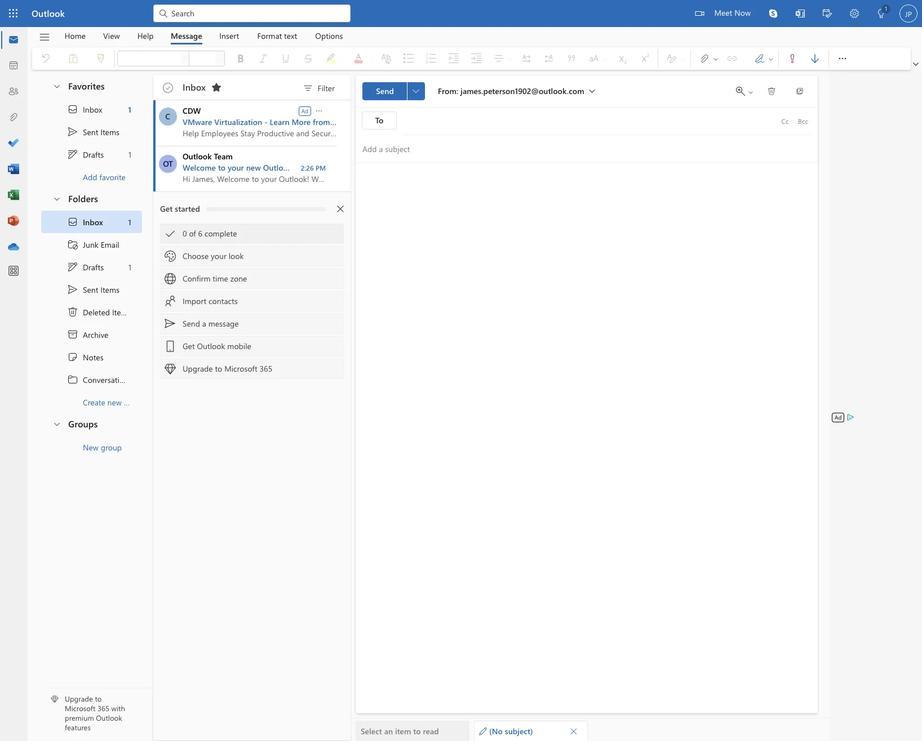 Task type: describe. For each thing, give the bounding box(es) containing it.
inbox 
[[183, 81, 222, 93]]

onedrive image
[[8, 242, 19, 253]]

excel image
[[8, 190, 19, 201]]


[[165, 251, 176, 262]]

0
[[183, 228, 187, 239]]

 button for favorites
[[47, 76, 66, 96]]


[[211, 82, 222, 93]]

learn
[[270, 117, 290, 127]]

2  tree item from the top
[[41, 211, 142, 233]]

 filter
[[302, 83, 335, 94]]

format text
[[257, 30, 297, 41]]

365 for upgrade to microsoft 365
[[260, 364, 272, 374]]


[[823, 9, 832, 18]]

mail image
[[8, 34, 19, 46]]

 button
[[207, 78, 225, 96]]

 drafts inside favorites tree
[[67, 149, 104, 160]]

new inside tree item
[[107, 397, 122, 408]]

from
[[438, 85, 457, 96]]

item
[[395, 727, 411, 737]]

groups tree item
[[41, 414, 142, 436]]

 tree item
[[41, 324, 142, 346]]

microsoft for upgrade to microsoft 365
[[224, 364, 257, 374]]

premium features image
[[51, 696, 59, 704]]

to do image
[[8, 138, 19, 149]]

home button
[[56, 27, 94, 45]]

 for  dropdown button
[[315, 106, 324, 115]]

outlook team image
[[159, 155, 177, 173]]

cc button
[[776, 112, 794, 130]]

1 vertical spatial  button
[[407, 82, 425, 100]]

 for  deleted items
[[67, 307, 78, 318]]

upgrade for upgrade to microsoft 365
[[183, 364, 213, 374]]

team
[[214, 151, 233, 162]]

files image
[[8, 112, 19, 123]]

choose
[[183, 251, 209, 262]]

vmware
[[183, 117, 212, 127]]

read
[[423, 727, 439, 737]]


[[164, 83, 173, 92]]

now
[[735, 7, 751, 18]]

Add a subject text field
[[356, 140, 801, 158]]

deleted
[[83, 307, 110, 318]]

 button
[[804, 50, 826, 68]]

filter
[[318, 83, 335, 93]]

 inside groups tree item
[[52, 420, 61, 429]]

send button
[[362, 82, 408, 100]]

 inside " "
[[713, 56, 719, 62]]

subject)
[[505, 727, 533, 737]]

 inside from : james.peterson1902@outlook.com 
[[589, 88, 595, 94]]

cc
[[782, 117, 789, 126]]

 archive
[[67, 329, 108, 340]]

create
[[83, 397, 105, 408]]

outlook inside "outlook" banner
[[32, 7, 65, 19]]

 button
[[760, 82, 783, 100]]

1 up  tree item
[[128, 217, 131, 227]]


[[163, 83, 173, 93]]

welcome to your new outlook.com account
[[183, 162, 340, 173]]

outlook inside upgrade to microsoft 365 with premium outlook features
[[96, 714, 122, 723]]

application containing outlook
[[0, 0, 922, 742]]

people image
[[8, 86, 19, 98]]

 inside favorites tree item
[[52, 81, 61, 90]]

 down the insert button
[[217, 55, 224, 62]]

0 horizontal spatial your
[[211, 251, 227, 262]]

a
[[202, 319, 206, 329]]

 junk email
[[67, 239, 119, 250]]

confirm
[[183, 273, 211, 284]]


[[850, 9, 859, 18]]

james.peterson1902@outlook.com
[[461, 85, 584, 96]]

 tree item
[[41, 346, 142, 369]]

 sent items for second  tree item from the bottom
[[67, 126, 119, 138]]

import
[[183, 296, 206, 307]]

 inside  
[[768, 56, 775, 62]]

help
[[137, 30, 154, 41]]

inbox for 2nd the  tree item from the top
[[83, 217, 103, 227]]

account
[[312, 162, 340, 173]]

inbox heading
[[183, 75, 225, 100]]


[[769, 9, 778, 18]]

to for upgrade to microsoft 365
[[215, 364, 222, 374]]

to button
[[362, 112, 397, 130]]

tags group
[[781, 47, 826, 70]]

Search for email, meetings, files and more. field
[[170, 7, 344, 19]]

sent inside favorites tree
[[83, 127, 98, 137]]

 search field
[[153, 0, 351, 25]]


[[302, 83, 314, 94]]

1 left c
[[128, 104, 131, 115]]


[[877, 9, 886, 18]]


[[699, 53, 710, 64]]


[[695, 9, 704, 18]]

cdw image
[[159, 108, 177, 126]]

2  drafts from the top
[[67, 262, 104, 273]]

1  tree item from the top
[[41, 121, 142, 143]]

history
[[131, 375, 156, 385]]

2:26
[[301, 163, 314, 172]]

clipboard group
[[34, 47, 112, 70]]

 button
[[314, 105, 324, 116]]

archive
[[83, 329, 108, 340]]

 (no subject)
[[479, 727, 533, 737]]

complete
[[205, 228, 237, 239]]

 button
[[566, 724, 582, 740]]

-
[[264, 117, 268, 127]]

get for get started
[[160, 204, 173, 214]]

options button
[[307, 27, 351, 45]]

view
[[103, 30, 120, 41]]

365 for upgrade to microsoft 365 with premium outlook features
[[97, 704, 109, 714]]

get for get outlook mobile
[[183, 341, 195, 352]]

home
[[65, 30, 86, 41]]

set your advertising preferences image
[[846, 413, 855, 422]]

message list no conversations selected list box
[[153, 100, 351, 741]]

 inside favorites tree
[[67, 126, 78, 138]]

microsoft for upgrade to microsoft 365 with premium outlook features
[[65, 704, 95, 714]]

more
[[292, 117, 311, 127]]


[[165, 319, 176, 330]]

 1
[[877, 5, 888, 18]]

 for 
[[767, 87, 776, 96]]

 inside  
[[747, 89, 754, 96]]

james.peterson1902@outlook.com button
[[461, 85, 584, 96]]

features
[[65, 723, 91, 733]]

insert button
[[211, 27, 248, 45]]

contacts
[[209, 296, 238, 307]]

 inside folders tree item
[[52, 194, 61, 203]]

 conversation history
[[67, 374, 156, 386]]


[[479, 728, 487, 736]]

ot
[[163, 158, 173, 169]]

 button
[[781, 50, 804, 68]]

reading pane main content
[[351, 70, 829, 742]]

select an item to read button
[[356, 722, 470, 742]]

message button
[[162, 27, 211, 45]]

word image
[[8, 164, 19, 175]]

2  from the top
[[67, 216, 78, 228]]

 button
[[33, 28, 56, 47]]

 for second  tree item from the bottom
[[67, 149, 78, 160]]

pm
[[316, 163, 326, 172]]

 button
[[841, 0, 868, 29]]



Task type: vqa. For each thing, say whether or not it's contained in the screenshot.
the  Drafts inside the Favorites tree
yes



Task type: locate. For each thing, give the bounding box(es) containing it.
 tree item
[[41, 301, 142, 324]]

 notes
[[67, 352, 103, 363]]

 up add favorite tree item
[[67, 149, 78, 160]]

 button inside favorites tree item
[[47, 76, 66, 96]]

0 vertical spatial  tree item
[[41, 121, 142, 143]]


[[165, 228, 176, 240]]

ad left set your advertising preferences image at the right bottom of page
[[835, 414, 842, 422]]

sent up add
[[83, 127, 98, 137]]

0 vertical spatial cdw
[[183, 105, 201, 116]]

1  drafts from the top
[[67, 149, 104, 160]]

1 vertical spatial your
[[211, 251, 227, 262]]

 tree item
[[41, 233, 142, 256]]

6
[[198, 228, 202, 239]]

Select all messages checkbox
[[160, 80, 176, 96]]

calendar image
[[8, 60, 19, 72]]

2 vertical spatial items
[[112, 307, 131, 318]]


[[165, 296, 176, 307]]

jp image
[[900, 5, 918, 23]]

0 horizontal spatial send
[[183, 319, 200, 329]]

outlook link
[[32, 0, 65, 27]]

to inside button
[[413, 727, 421, 737]]

1 vertical spatial 
[[67, 262, 78, 273]]

0 horizontal spatial 
[[315, 106, 324, 115]]

welcome
[[183, 162, 216, 173]]

 tree item down favorites
[[41, 98, 142, 121]]


[[810, 53, 821, 64]]

 inside tree
[[67, 262, 78, 273]]

from
[[313, 117, 330, 127]]

get right 
[[183, 341, 195, 352]]

 button for folders
[[47, 188, 66, 209]]

to left read
[[413, 727, 421, 737]]

inbox left 
[[183, 81, 206, 93]]

 for 1st  tree item from the bottom
[[67, 262, 78, 273]]

message list section
[[153, 72, 351, 741]]

1 horizontal spatial ad
[[835, 414, 842, 422]]

0 vertical spatial drafts
[[83, 149, 104, 160]]

0 horizontal spatial get
[[160, 204, 173, 214]]

2  sent items from the top
[[67, 284, 119, 295]]

 down favorites
[[67, 126, 78, 138]]

 inbox down favorites
[[67, 104, 102, 115]]

 inside popup button
[[837, 53, 848, 64]]

c
[[165, 111, 170, 122]]

2 sent from the top
[[83, 284, 98, 295]]

mobile
[[227, 341, 251, 352]]

send up to
[[376, 86, 394, 96]]

 tree item
[[41, 98, 142, 121], [41, 211, 142, 233]]

1  tree item from the top
[[41, 143, 142, 166]]

 button
[[831, 47, 854, 70]]

0 vertical spatial 
[[837, 53, 848, 64]]

application
[[0, 0, 922, 742]]

items up favorite on the top left of page
[[100, 127, 119, 137]]

items right deleted
[[112, 307, 131, 318]]

1 vertical spatial  tree item
[[41, 256, 142, 278]]

to inside upgrade to microsoft 365 with premium outlook features
[[95, 695, 102, 704]]

1  sent items from the top
[[67, 126, 119, 138]]

to down get outlook mobile
[[215, 364, 222, 374]]

 button
[[180, 51, 189, 67], [216, 51, 225, 67], [47, 76, 66, 96], [47, 188, 66, 209], [47, 414, 66, 435]]

confirm time zone
[[183, 273, 247, 284]]

 
[[699, 53, 719, 64]]

 inside tree
[[67, 284, 78, 295]]

0 vertical spatial microsoft
[[224, 364, 257, 374]]

started
[[175, 204, 200, 214]]


[[67, 104, 78, 115], [67, 216, 78, 228]]

1 vertical spatial new
[[107, 397, 122, 408]]

1 vertical spatial send
[[183, 319, 200, 329]]

0 vertical spatial  drafts
[[67, 149, 104, 160]]

to down team
[[218, 162, 226, 173]]

more apps image
[[8, 266, 19, 277]]

1 vertical spatial  drafts
[[67, 262, 104, 273]]

new inside message list no conversations selected "list box"
[[246, 162, 261, 173]]

your
[[228, 162, 244, 173], [211, 251, 227, 262]]

0 vertical spatial  inbox
[[67, 104, 102, 115]]

0 horizontal spatial  button
[[407, 82, 425, 100]]

0 horizontal spatial new
[[107, 397, 122, 408]]

1  from the top
[[67, 104, 78, 115]]

virtualization
[[214, 117, 262, 127]]

send inside button
[[376, 86, 394, 96]]

include group
[[693, 47, 776, 70]]


[[796, 9, 805, 18]]

inbox up " junk email"
[[83, 217, 103, 227]]

send a message
[[183, 319, 239, 329]]

1 horizontal spatial get
[[183, 341, 195, 352]]

tree containing 
[[41, 211, 156, 414]]

get outlook mobile
[[183, 341, 251, 352]]

 tree item
[[41, 143, 142, 166], [41, 256, 142, 278]]

1 horizontal spatial  button
[[911, 59, 921, 70]]

 up 
[[67, 307, 78, 318]]

 tree item up add
[[41, 143, 142, 166]]

2  from the top
[[67, 262, 78, 273]]

 
[[754, 53, 775, 64]]

0 vertical spatial 
[[67, 149, 78, 160]]

1 horizontal spatial 
[[767, 87, 776, 96]]

 button down jp image
[[911, 59, 921, 70]]

365 inside upgrade to microsoft 365 with premium outlook features
[[97, 704, 109, 714]]

upgrade inside message list no conversations selected "list box"
[[183, 364, 213, 374]]

1 horizontal spatial 365
[[260, 364, 272, 374]]


[[67, 239, 78, 250]]

from : james.peterson1902@outlook.com 
[[438, 85, 595, 96]]

1 vertical spatial  inbox
[[67, 216, 103, 228]]

 inbox up junk
[[67, 216, 103, 228]]

group
[[101, 442, 122, 453]]

 down favorites
[[67, 104, 78, 115]]

 button left folders
[[47, 188, 66, 209]]

 tree item down favorites tree item
[[41, 121, 142, 143]]

1 vertical spatial 
[[315, 106, 324, 115]]

1 sent from the top
[[83, 127, 98, 137]]

 inside button
[[767, 87, 776, 96]]

0 vertical spatial new
[[246, 162, 261, 173]]

 drafts down junk
[[67, 262, 104, 273]]

1 vertical spatial 365
[[97, 704, 109, 714]]

microsoft inside upgrade to microsoft 365 with premium outlook features
[[65, 704, 95, 714]]

bcc
[[798, 117, 808, 126]]

 down 
[[67, 262, 78, 273]]

1 vertical spatial inbox
[[83, 104, 102, 115]]

0 vertical spatial ad
[[301, 107, 308, 115]]

 inside favorites tree
[[67, 104, 78, 115]]

basic text group
[[117, 47, 656, 70]]


[[158, 8, 169, 19]]

 tree item down junk
[[41, 256, 142, 278]]

1  from the top
[[67, 126, 78, 138]]

0 horizontal spatial microsoft
[[65, 704, 95, 714]]

microsoft down mobile
[[224, 364, 257, 374]]

1 left jp image
[[885, 5, 888, 12]]

 for rightmost  popup button
[[913, 61, 919, 67]]

sent
[[83, 127, 98, 137], [83, 284, 98, 295]]

ad inside message list no conversations selected "list box"
[[301, 107, 308, 115]]

 drafts up add
[[67, 149, 104, 160]]


[[736, 87, 745, 96]]

1 horizontal spatial microsoft
[[224, 364, 257, 374]]

inbox inside favorites tree
[[83, 104, 102, 115]]

tab list containing home
[[56, 27, 352, 45]]

 right  button
[[837, 53, 848, 64]]

cdw up vmware
[[183, 105, 201, 116]]

 inside tree item
[[67, 307, 78, 318]]

 right 
[[713, 56, 719, 62]]

 left favorites
[[52, 81, 61, 90]]

to
[[218, 162, 226, 173], [215, 364, 222, 374], [95, 695, 102, 704], [413, 727, 421, 737]]

premium
[[65, 714, 94, 723]]

0 vertical spatial 365
[[260, 364, 272, 374]]

0 vertical spatial send
[[376, 86, 394, 96]]

outlook banner
[[0, 0, 922, 29]]

help button
[[129, 27, 162, 45]]

0 vertical spatial 
[[67, 104, 78, 115]]

1 horizontal spatial 
[[589, 88, 595, 94]]

items inside  deleted items
[[112, 307, 131, 318]]

 up "" tree item
[[67, 284, 78, 295]]

 button down message button
[[180, 51, 189, 67]]

1 horizontal spatial send
[[376, 86, 394, 96]]

favorites tree
[[41, 71, 142, 188]]

2  tree item from the top
[[41, 278, 142, 301]]

send inside message list no conversations selected "list box"
[[183, 319, 200, 329]]

your down team
[[228, 162, 244, 173]]

create new folder
[[83, 397, 144, 408]]

 sent items inside tree
[[67, 284, 119, 295]]

1 vertical spatial items
[[100, 284, 119, 295]]

folder
[[124, 397, 144, 408]]

microsoft up the features
[[65, 704, 95, 714]]

with
[[111, 704, 125, 714]]

inbox down favorites tree item
[[83, 104, 102, 115]]

1 horizontal spatial new
[[246, 162, 261, 173]]

outlook up the 
[[32, 7, 65, 19]]

favorites tree item
[[41, 76, 142, 98]]

0 vertical spatial  button
[[911, 59, 921, 70]]

1  inbox from the top
[[67, 104, 102, 115]]

outlook.com
[[263, 162, 310, 173]]

 up from
[[315, 106, 324, 115]]

choose your look
[[183, 251, 244, 262]]

insert
[[219, 30, 239, 41]]


[[570, 728, 578, 736]]

add favorite
[[83, 172, 126, 182]]

2 vertical spatial inbox
[[83, 217, 103, 227]]

sent up "" tree item
[[83, 284, 98, 295]]

1 horizontal spatial your
[[228, 162, 244, 173]]

 button down the insert button
[[216, 51, 225, 67]]

upgrade for upgrade to microsoft 365 with premium outlook features
[[65, 695, 93, 704]]

1 vertical spatial cdw
[[332, 117, 351, 127]]

0 vertical spatial 
[[767, 87, 776, 96]]

 right 
[[747, 89, 754, 96]]

new left the "outlook.com"
[[246, 162, 261, 173]]


[[337, 206, 344, 213]]

send for send a message
[[183, 319, 200, 329]]

 inside dropdown button
[[315, 106, 324, 115]]

0 vertical spatial your
[[228, 162, 244, 173]]


[[67, 329, 78, 340]]

drafts up add favorite tree item
[[83, 149, 104, 160]]

of
[[189, 228, 196, 239]]

new
[[83, 442, 99, 453]]

 tree item
[[41, 369, 156, 391]]

Font text field
[[118, 52, 180, 65]]

 
[[736, 87, 754, 96]]

an
[[384, 727, 393, 737]]

0 vertical spatial sent
[[83, 127, 98, 137]]

2  tree item from the top
[[41, 256, 142, 278]]

 tree item up junk
[[41, 211, 142, 233]]

outlook right premium
[[96, 714, 122, 723]]


[[837, 53, 848, 64], [315, 106, 324, 115]]


[[795, 87, 804, 96]]

upgrade right 
[[183, 364, 213, 374]]

 deleted items
[[67, 307, 131, 318]]

1 horizontal spatial 
[[837, 53, 848, 64]]

 inbox inside favorites tree
[[67, 104, 102, 115]]

tree
[[41, 211, 156, 414]]

inbox for 2nd the  tree item from the bottom
[[83, 104, 102, 115]]

meet now
[[714, 7, 751, 18]]

1 vertical spatial 
[[67, 307, 78, 318]]

0 vertical spatial get
[[160, 204, 173, 214]]


[[165, 341, 176, 352]]

ad up more
[[301, 107, 308, 115]]

 up 
[[67, 216, 78, 228]]

cdw right from
[[332, 117, 351, 127]]

1 vertical spatial ad
[[835, 414, 842, 422]]

outlook up welcome
[[183, 151, 212, 162]]

import contacts
[[183, 296, 238, 307]]

 for  popup button
[[837, 53, 848, 64]]

outlook down send a message
[[197, 341, 225, 352]]

message
[[208, 319, 239, 329]]

 button inside groups tree item
[[47, 414, 66, 435]]

1  tree item from the top
[[41, 98, 142, 121]]

upgrade to microsoft 365
[[183, 364, 272, 374]]

1 vertical spatial  tree item
[[41, 211, 142, 233]]

 button for groups
[[47, 414, 66, 435]]

1 vertical spatial drafts
[[83, 262, 104, 273]]

 button
[[331, 200, 350, 218]]

 inside favorites tree
[[67, 149, 78, 160]]

 button left from
[[407, 82, 425, 100]]

 sent items down favorites tree item
[[67, 126, 119, 138]]

send for send
[[376, 86, 394, 96]]

tab list
[[56, 27, 352, 45]]

time
[[213, 273, 228, 284]]

drafts inside favorites tree
[[83, 149, 104, 160]]

1 vertical spatial 
[[67, 216, 78, 228]]

0 vertical spatial items
[[100, 127, 119, 137]]

1 inside  1
[[885, 5, 888, 12]]

inbox inside inbox 
[[183, 81, 206, 93]]

text
[[284, 30, 297, 41]]

0 horizontal spatial 365
[[97, 704, 109, 714]]

format text button
[[249, 27, 306, 45]]

 button left "groups"
[[47, 414, 66, 435]]

to left with
[[95, 695, 102, 704]]

outlook team
[[183, 151, 233, 162]]

1 horizontal spatial cdw
[[332, 117, 351, 127]]

 sent items up "" tree item
[[67, 284, 119, 295]]

0 vertical spatial inbox
[[183, 81, 206, 93]]

send left a
[[183, 319, 200, 329]]

to for welcome to your new outlook.com account
[[218, 162, 226, 173]]

(no
[[489, 727, 503, 737]]

Select a conversation checkbox
[[156, 147, 183, 173]]

drafts down " junk email"
[[83, 262, 104, 273]]

 tree item
[[41, 121, 142, 143], [41, 278, 142, 301]]

0 horizontal spatial ad
[[301, 107, 308, 115]]

1 vertical spatial upgrade
[[65, 695, 93, 704]]

create new folder tree item
[[41, 391, 144, 414]]

0 horizontal spatial 
[[67, 307, 78, 318]]

microsoft inside message list no conversations selected "list box"
[[224, 364, 257, 374]]

0 horizontal spatial upgrade
[[65, 695, 93, 704]]

1 horizontal spatial upgrade
[[183, 364, 213, 374]]

2  from the top
[[67, 284, 78, 295]]

2 horizontal spatial 
[[913, 61, 919, 67]]

new group tree item
[[41, 436, 142, 459]]

ad
[[301, 107, 308, 115], [835, 414, 842, 422]]

new group
[[83, 442, 122, 453]]

 right  
[[767, 87, 776, 96]]

2 drafts from the top
[[83, 262, 104, 273]]

new
[[246, 162, 261, 173], [107, 397, 122, 408]]

1 left ot
[[128, 149, 131, 160]]

0 vertical spatial upgrade
[[183, 364, 213, 374]]

 button
[[787, 0, 814, 29]]

your left the "look"
[[211, 251, 227, 262]]

get left started
[[160, 204, 173, 214]]

365 inside message list no conversations selected "list box"
[[260, 364, 272, 374]]

 tree item up deleted
[[41, 278, 142, 301]]

items up  deleted items
[[100, 284, 119, 295]]

folders tree item
[[41, 188, 142, 211]]

1 vertical spatial sent
[[83, 284, 98, 295]]

 button inside folders tree item
[[47, 188, 66, 209]]

0 vertical spatial  tree item
[[41, 98, 142, 121]]

left-rail-appbar navigation
[[2, 27, 25, 260]]

1 drafts from the top
[[83, 149, 104, 160]]

add favorite tree item
[[41, 166, 142, 188]]

upgrade inside upgrade to microsoft 365 with premium outlook features
[[65, 695, 93, 704]]

1  from the top
[[67, 149, 78, 160]]

0 horizontal spatial cdw
[[183, 105, 201, 116]]

outlook
[[32, 7, 65, 19], [183, 151, 212, 162], [197, 341, 225, 352], [96, 714, 122, 723]]

0 vertical spatial 
[[67, 126, 78, 138]]

new left folder
[[107, 397, 122, 408]]

2:26 pm
[[301, 163, 326, 172]]

vmware virtualization - learn more from cdw
[[183, 117, 351, 127]]

 for bottommost  popup button
[[413, 88, 419, 95]]

 left "groups"
[[52, 420, 61, 429]]

inbox
[[183, 81, 206, 93], [83, 104, 102, 115], [83, 217, 103, 227]]

1 vertical spatial get
[[183, 341, 195, 352]]

items inside favorites tree
[[100, 127, 119, 137]]

0 vertical spatial  tree item
[[41, 143, 142, 166]]

1 vertical spatial  sent items
[[67, 284, 119, 295]]

upgrade up premium
[[65, 695, 93, 704]]

powerpoint image
[[8, 216, 19, 227]]

 down message button
[[182, 55, 188, 62]]


[[182, 55, 188, 62], [217, 55, 224, 62], [713, 56, 719, 62], [768, 56, 775, 62], [52, 81, 61, 90], [747, 89, 754, 96], [52, 194, 61, 203], [52, 420, 61, 429]]

1 vertical spatial microsoft
[[65, 704, 95, 714]]

 sent items for 1st  tree item from the bottom
[[67, 284, 119, 295]]

1 left 
[[128, 262, 131, 273]]

 button
[[911, 59, 921, 70], [407, 82, 425, 100]]

 right 
[[768, 56, 775, 62]]

format
[[257, 30, 282, 41]]

1 vertical spatial 
[[67, 284, 78, 295]]

 button left favorites
[[47, 76, 66, 96]]

bcc button
[[794, 112, 812, 130]]

upgrade to microsoft 365 with premium outlook features
[[65, 695, 125, 733]]

email
[[101, 239, 119, 250]]

 sent items inside favorites tree
[[67, 126, 119, 138]]

view button
[[95, 27, 128, 45]]

1 vertical spatial  tree item
[[41, 278, 142, 301]]

0 horizontal spatial 
[[413, 88, 419, 95]]

0 vertical spatial  sent items
[[67, 126, 119, 138]]

 left folders
[[52, 194, 61, 203]]

to for upgrade to microsoft 365 with premium outlook features
[[95, 695, 102, 704]]

drafts
[[83, 149, 104, 160], [83, 262, 104, 273]]

2  inbox from the top
[[67, 216, 103, 228]]



